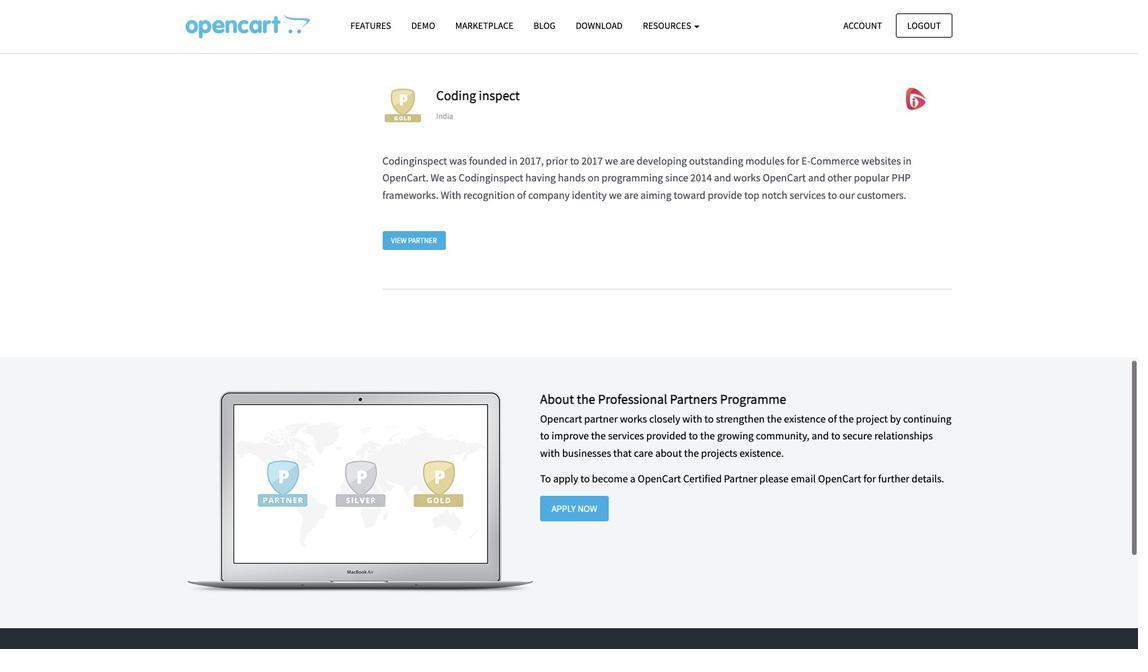 Task type: locate. For each thing, give the bounding box(es) containing it.
of inside about the professional partners programme opencart partner works closely with to strengthen the existence of the project by continuing to improve the services provided to the growing community, and to secure relationships with businesses that care about the projects existence.
[[828, 412, 837, 426]]

are down the programming
[[624, 188, 638, 202]]

and up provide
[[714, 171, 731, 185]]

works down professional in the bottom right of the page
[[620, 412, 647, 426]]

to
[[540, 472, 551, 486]]

modules
[[745, 154, 785, 167]]

opencart
[[540, 412, 582, 426]]

0 horizontal spatial in
[[509, 154, 518, 167]]

hands
[[558, 171, 586, 185]]

developing
[[637, 154, 687, 167]]

partner down existence.
[[724, 472, 757, 486]]

1 vertical spatial codinginspect
[[459, 171, 523, 185]]

1 horizontal spatial opencart
[[763, 171, 806, 185]]

codinginspect
[[382, 154, 447, 167], [459, 171, 523, 185]]

codinginspect up opencart.
[[382, 154, 447, 167]]

to
[[570, 154, 579, 167], [828, 188, 837, 202], [704, 412, 714, 426], [540, 429, 549, 443], [689, 429, 698, 443], [831, 429, 840, 443], [580, 472, 590, 486]]

we
[[431, 171, 444, 185]]

we down the programming
[[609, 188, 622, 202]]

0 horizontal spatial codinginspect
[[382, 154, 447, 167]]

1 vertical spatial for
[[863, 472, 876, 486]]

the down partner
[[591, 429, 606, 443]]

india
[[436, 111, 453, 121]]

apply now link
[[540, 496, 609, 522]]

recognition
[[463, 188, 515, 202]]

programming
[[602, 171, 663, 185]]

projects
[[701, 446, 737, 460]]

coding
[[436, 87, 476, 103]]

of right existence
[[828, 412, 837, 426]]

about the professional partners programme opencart partner works closely with to strengthen the existence of the project by continuing to improve the services provided to the growing community, and to secure relationships with businesses that care about the projects existence.
[[540, 391, 951, 460]]

0 horizontal spatial services
[[608, 429, 644, 443]]

with up the to on the bottom
[[540, 446, 560, 460]]

e-
[[801, 154, 810, 167]]

opencart - partners image
[[186, 14, 310, 38]]

for left the further
[[863, 472, 876, 486]]

and
[[714, 171, 731, 185], [808, 171, 825, 185], [812, 429, 829, 443]]

in
[[509, 154, 518, 167], [903, 154, 912, 167]]

with
[[682, 412, 702, 426], [540, 446, 560, 460]]

resources
[[643, 20, 693, 32]]

for inside codinginspect was founded in 2017, prior to 2017 we are developing outstanding modules for e-commerce websites in opencart. we as codinginspect having hands on programming since 2014 and works opencart and other popular php frameworks. with recognition of company identity we are aiming toward provide top notch services to our customers.
[[787, 154, 799, 167]]

partner
[[584, 412, 618, 426]]

view
[[391, 236, 407, 245]]

0 vertical spatial of
[[517, 188, 526, 202]]

for left e-
[[787, 154, 799, 167]]

0 vertical spatial services
[[790, 188, 826, 202]]

0 horizontal spatial partner
[[408, 236, 437, 245]]

works up top
[[733, 171, 761, 185]]

of
[[517, 188, 526, 202], [828, 412, 837, 426]]

1 vertical spatial of
[[828, 412, 837, 426]]

services right 'notch'
[[790, 188, 826, 202]]

aiming
[[641, 188, 671, 202]]

0 vertical spatial are
[[620, 154, 635, 167]]

2 horizontal spatial opencart
[[818, 472, 861, 486]]

1 horizontal spatial in
[[903, 154, 912, 167]]

download
[[576, 20, 623, 32]]

0 vertical spatial codinginspect
[[382, 154, 447, 167]]

1 horizontal spatial codinginspect
[[459, 171, 523, 185]]

partner right view
[[408, 236, 437, 245]]

to up the hands on the top of page
[[570, 154, 579, 167]]

opencart right a
[[638, 472, 681, 486]]

of down the having
[[517, 188, 526, 202]]

1 vertical spatial with
[[540, 446, 560, 460]]

codinginspect up recognition
[[459, 171, 523, 185]]

0 vertical spatial for
[[787, 154, 799, 167]]

1 horizontal spatial partner
[[724, 472, 757, 486]]

1 vertical spatial partner
[[724, 472, 757, 486]]

toward
[[674, 188, 706, 202]]

strengthen
[[716, 412, 765, 426]]

logout link
[[896, 13, 952, 38]]

to right "apply"
[[580, 472, 590, 486]]

about
[[655, 446, 682, 460]]

opencart right email
[[818, 472, 861, 486]]

2 in from the left
[[903, 154, 912, 167]]

and inside about the professional partners programme opencart partner works closely with to strengthen the existence of the project by continuing to improve the services provided to the growing community, and to secure relationships with businesses that care about the projects existence.
[[812, 429, 829, 443]]

for
[[787, 154, 799, 167], [863, 472, 876, 486]]

and down existence
[[812, 429, 829, 443]]

certified
[[683, 472, 722, 486]]

marketplace link
[[445, 14, 524, 38]]

works
[[733, 171, 761, 185], [620, 412, 647, 426]]

view partner link
[[382, 231, 446, 250]]

1 horizontal spatial services
[[790, 188, 826, 202]]

with
[[441, 188, 461, 202]]

that
[[613, 446, 632, 460]]

1 vertical spatial works
[[620, 412, 647, 426]]

blog link
[[524, 14, 566, 38]]

0 vertical spatial works
[[733, 171, 761, 185]]

commerce
[[810, 154, 859, 167]]

1 vertical spatial we
[[609, 188, 622, 202]]

account link
[[832, 13, 894, 38]]

0 vertical spatial we
[[605, 154, 618, 167]]

0 horizontal spatial works
[[620, 412, 647, 426]]

1 horizontal spatial with
[[682, 412, 702, 426]]

are up the programming
[[620, 154, 635, 167]]

1 horizontal spatial for
[[863, 472, 876, 486]]

secure
[[843, 429, 872, 443]]

opencart certified image
[[382, 85, 423, 126]]

with down partners on the bottom of page
[[682, 412, 702, 426]]

services inside codinginspect was founded in 2017, prior to 2017 we are developing outstanding modules for e-commerce websites in opencart. we as codinginspect having hands on programming since 2014 and works opencart and other popular php frameworks. with recognition of company identity we are aiming toward provide top notch services to our customers.
[[790, 188, 826, 202]]

email
[[791, 472, 816, 486]]

the
[[577, 391, 595, 407], [767, 412, 782, 426], [839, 412, 854, 426], [591, 429, 606, 443], [700, 429, 715, 443], [684, 446, 699, 460]]

services up that
[[608, 429, 644, 443]]

0 horizontal spatial of
[[517, 188, 526, 202]]

partner
[[408, 236, 437, 245], [724, 472, 757, 486]]

1 in from the left
[[509, 154, 518, 167]]

improve
[[552, 429, 589, 443]]

in left 2017,
[[509, 154, 518, 167]]

opencart
[[763, 171, 806, 185], [638, 472, 681, 486], [818, 472, 861, 486]]

0 vertical spatial with
[[682, 412, 702, 426]]

1 vertical spatial services
[[608, 429, 644, 443]]

about
[[540, 391, 574, 407]]

in up php
[[903, 154, 912, 167]]

0 horizontal spatial with
[[540, 446, 560, 460]]

works inside about the professional partners programme opencart partner works closely with to strengthen the existence of the project by continuing to improve the services provided to the growing community, and to secure relationships with businesses that care about the projects existence.
[[620, 412, 647, 426]]

the up projects
[[700, 429, 715, 443]]

and for programme
[[812, 429, 829, 443]]

relationships
[[874, 429, 933, 443]]

continuing
[[903, 412, 951, 426]]

prior
[[546, 154, 568, 167]]

now
[[578, 503, 597, 515]]

the up community, on the right bottom of page
[[767, 412, 782, 426]]

of inside codinginspect was founded in 2017, prior to 2017 we are developing outstanding modules for e-commerce websites in opencart. we as codinginspect having hands on programming since 2014 and works opencart and other popular php frameworks. with recognition of company identity we are aiming toward provide top notch services to our customers.
[[517, 188, 526, 202]]

we right 2017
[[605, 154, 618, 167]]

other
[[828, 171, 852, 185]]

0 horizontal spatial for
[[787, 154, 799, 167]]

growing
[[717, 429, 754, 443]]

1 horizontal spatial works
[[733, 171, 761, 185]]

to down partners on the bottom of page
[[704, 412, 714, 426]]

1 horizontal spatial of
[[828, 412, 837, 426]]

opencart up 'notch'
[[763, 171, 806, 185]]



Task type: describe. For each thing, give the bounding box(es) containing it.
2017
[[581, 154, 603, 167]]

a
[[630, 472, 636, 486]]

apply
[[552, 503, 576, 515]]

provided
[[646, 429, 687, 443]]

account
[[843, 19, 882, 31]]

features
[[350, 20, 391, 32]]

services inside about the professional partners programme opencart partner works closely with to strengthen the existence of the project by continuing to improve the services provided to the growing community, and to secure relationships with businesses that care about the projects existence.
[[608, 429, 644, 443]]

customers.
[[857, 188, 906, 202]]

download link
[[566, 14, 633, 38]]

closely
[[649, 412, 680, 426]]

demo
[[411, 20, 435, 32]]

project
[[856, 412, 888, 426]]

resources link
[[633, 14, 710, 38]]

opencart inside codinginspect was founded in 2017, prior to 2017 we are developing outstanding modules for e-commerce websites in opencart. we as codinginspect having hands on programming since 2014 and works opencart and other popular php frameworks. with recognition of company identity we are aiming toward provide top notch services to our customers.
[[763, 171, 806, 185]]

1 vertical spatial are
[[624, 188, 638, 202]]

existence
[[784, 412, 826, 426]]

outstanding
[[689, 154, 743, 167]]

provide
[[708, 188, 742, 202]]

programme
[[720, 391, 786, 407]]

features link
[[340, 14, 401, 38]]

the up partner
[[577, 391, 595, 407]]

apply
[[553, 472, 578, 486]]

professional
[[598, 391, 667, 407]]

become
[[592, 472, 628, 486]]

founded
[[469, 154, 507, 167]]

community,
[[756, 429, 810, 443]]

details.
[[912, 472, 944, 486]]

frameworks.
[[382, 188, 439, 202]]

partners
[[670, 391, 717, 407]]

view partner
[[391, 236, 437, 245]]

coding inspect
[[436, 87, 520, 103]]

identity
[[572, 188, 607, 202]]

businesses
[[562, 446, 611, 460]]

to right provided
[[689, 429, 698, 443]]

to down opencart at the bottom
[[540, 429, 549, 443]]

top
[[744, 188, 760, 202]]

inspect
[[479, 87, 520, 103]]

was
[[449, 154, 467, 167]]

to left our
[[828, 188, 837, 202]]

0 vertical spatial partner
[[408, 236, 437, 245]]

notch
[[762, 188, 787, 202]]

company
[[528, 188, 570, 202]]

as
[[447, 171, 456, 185]]

php
[[892, 171, 911, 185]]

the right about
[[684, 446, 699, 460]]

demo link
[[401, 14, 445, 38]]

websites
[[861, 154, 901, 167]]

logout
[[907, 19, 941, 31]]

by
[[890, 412, 901, 426]]

the up secure
[[839, 412, 854, 426]]

works inside codinginspect was founded in 2017, prior to 2017 we are developing outstanding modules for e-commerce websites in opencart. we as codinginspect having hands on programming since 2014 and works opencart and other popular php frameworks. with recognition of company identity we are aiming toward provide top notch services to our customers.
[[733, 171, 761, 185]]

our
[[839, 188, 855, 202]]

please
[[759, 472, 789, 486]]

to apply to become a opencart certified partner please email opencart for further details.
[[540, 472, 944, 486]]

2017,
[[520, 154, 544, 167]]

to left secure
[[831, 429, 840, 443]]

apply now
[[552, 503, 597, 515]]

existence.
[[739, 446, 784, 460]]

codinginspect was founded in 2017, prior to 2017 we are developing outstanding modules for e-commerce websites in opencart. we as codinginspect having hands on programming since 2014 and works opencart and other popular php frameworks. with recognition of company identity we are aiming toward provide top notch services to our customers.
[[382, 154, 912, 202]]

having
[[525, 171, 556, 185]]

0 horizontal spatial opencart
[[638, 472, 681, 486]]

on
[[588, 171, 599, 185]]

opencart.
[[382, 171, 428, 185]]

and for 2017,
[[714, 171, 731, 185]]

popular
[[854, 171, 889, 185]]

blog
[[534, 20, 556, 32]]

coding inspect image
[[878, 85, 952, 112]]

and down e-
[[808, 171, 825, 185]]

care
[[634, 446, 653, 460]]

since
[[665, 171, 688, 185]]

marketplace
[[455, 20, 513, 32]]

2014
[[690, 171, 712, 185]]

further
[[878, 472, 909, 486]]



Task type: vqa. For each thing, say whether or not it's contained in the screenshot.
feedback
no



